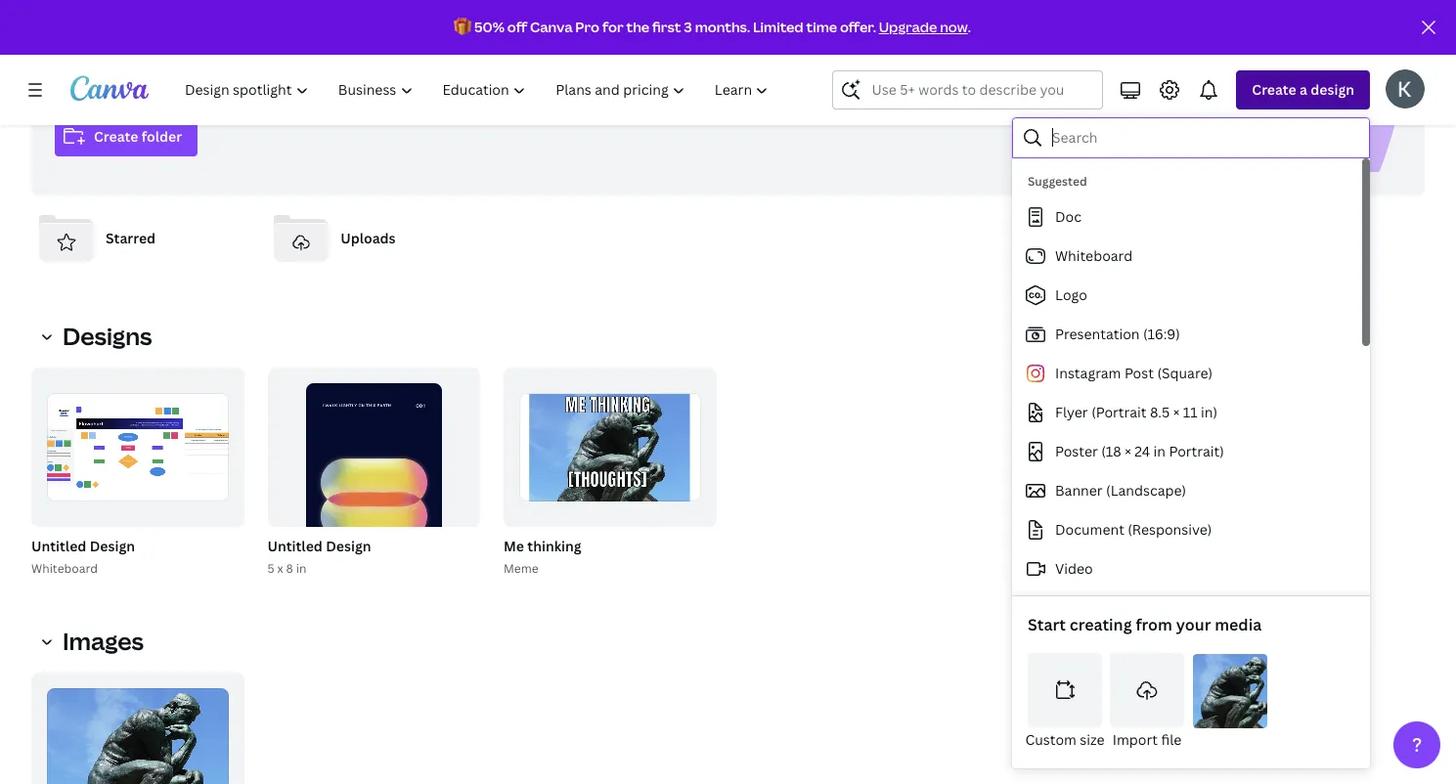 Task type: locate. For each thing, give the bounding box(es) containing it.
× left 11
[[1173, 403, 1180, 421]]

a
[[1300, 80, 1307, 99]]

doc
[[1055, 207, 1082, 226]]

instagram post (square) link
[[1012, 354, 1362, 393]]

untitled inside "untitled design 5 x 8 in"
[[267, 537, 323, 556]]

video
[[1055, 559, 1093, 578]]

1 horizontal spatial in
[[1154, 442, 1166, 461]]

0 horizontal spatial in
[[296, 560, 306, 577]]

0 horizontal spatial design
[[90, 537, 135, 556]]

(18
[[1101, 442, 1121, 461]]

create folder button
[[55, 117, 198, 156]]

create inside create a design dropdown button
[[1252, 80, 1296, 99]]

2 untitled from the left
[[267, 537, 323, 556]]

search search field down .
[[872, 71, 1064, 109]]

images
[[63, 625, 144, 657]]

0 vertical spatial whiteboard
[[1055, 246, 1133, 265]]

design for untitled design whiteboard
[[90, 537, 135, 556]]

None search field
[[833, 70, 1103, 110]]

limited
[[753, 18, 804, 36]]

document (responsive) link
[[1012, 510, 1362, 550]]

1 design from the left
[[90, 537, 135, 556]]

poster
[[1055, 442, 1098, 461]]

untitled design button
[[31, 535, 135, 560], [267, 535, 371, 560]]

whiteboard up logo
[[1055, 246, 1133, 265]]

in right 8
[[296, 560, 306, 577]]

untitled design button up 8
[[267, 535, 371, 560]]

custom size
[[1025, 731, 1105, 749]]

time
[[806, 18, 837, 36]]

flyer (portrait 8.5 × 11 in) link
[[1012, 393, 1362, 432]]

0 horizontal spatial create
[[94, 127, 138, 146]]

starred link
[[31, 203, 251, 274]]

0 vertical spatial ×
[[1173, 403, 1180, 421]]

starred
[[106, 229, 156, 247]]

me thinking button
[[504, 535, 582, 560]]

create
[[1252, 80, 1296, 99], [94, 127, 138, 146]]

file
[[1161, 731, 1182, 749]]

design inside "untitled design whiteboard"
[[90, 537, 135, 556]]

1 horizontal spatial design
[[326, 537, 371, 556]]

your
[[1176, 614, 1211, 636]]

0 vertical spatial in
[[1154, 442, 1166, 461]]

media
[[1215, 614, 1262, 636]]

design inside "untitled design 5 x 8 in"
[[326, 537, 371, 556]]

whiteboard link
[[1012, 237, 1362, 276]]

presentation
[[1055, 325, 1140, 343]]

folder
[[141, 127, 182, 146]]

.
[[968, 18, 971, 36]]

untitled design button up images dropdown button
[[31, 535, 135, 560]]

0 vertical spatial create
[[1252, 80, 1296, 99]]

× inside "link"
[[1173, 403, 1180, 421]]

video link
[[1012, 550, 1362, 589]]

create folder
[[94, 127, 182, 146]]

search search field up doc link
[[1052, 119, 1356, 156]]

poster (18 × 24 in portrait)
[[1055, 442, 1224, 461]]

post
[[1125, 364, 1154, 382]]

flyer (portrait 8.5 × 11 in)
[[1055, 403, 1218, 421]]

create left a
[[1252, 80, 1296, 99]]

1 untitled design button from the left
[[31, 535, 135, 560]]

2 design from the left
[[326, 537, 371, 556]]

2 untitled design button from the left
[[267, 535, 371, 560]]

now
[[940, 18, 968, 36]]

create left the folder
[[94, 127, 138, 146]]

create a design button
[[1236, 70, 1370, 110]]

1 horizontal spatial untitled design button
[[267, 535, 371, 560]]

1 vertical spatial create
[[94, 127, 138, 146]]

uploads
[[340, 229, 396, 247]]

start
[[1028, 614, 1066, 636]]

meme
[[504, 560, 539, 577]]

0 horizontal spatial untitled
[[31, 537, 86, 556]]

1 horizontal spatial create
[[1252, 80, 1296, 99]]

24
[[1135, 442, 1150, 461]]

design
[[90, 537, 135, 556], [326, 537, 371, 556]]

untitled design 5 x 8 in
[[267, 537, 371, 577]]

untitled for untitled design whiteboard
[[31, 537, 86, 556]]

in right 24
[[1154, 442, 1166, 461]]

🎁 50% off canva pro for the first 3 months. limited time offer. upgrade now .
[[454, 18, 971, 36]]

1 vertical spatial in
[[296, 560, 306, 577]]

create inside "button"
[[94, 127, 138, 146]]

kendall parks image
[[1386, 69, 1425, 109]]

months.
[[695, 18, 750, 36]]

designs button
[[31, 317, 164, 356]]

document (responsive)
[[1055, 520, 1212, 539]]

0 horizontal spatial whiteboard
[[31, 560, 98, 577]]

0 horizontal spatial ×
[[1125, 442, 1131, 461]]

1 horizontal spatial ×
[[1173, 403, 1180, 421]]

× left 24
[[1125, 442, 1131, 461]]

×
[[1173, 403, 1180, 421], [1125, 442, 1131, 461]]

whiteboard inside "untitled design whiteboard"
[[31, 560, 98, 577]]

0 horizontal spatial untitled design button
[[31, 535, 135, 560]]

untitled design button for untitled design whiteboard
[[31, 535, 135, 560]]

off
[[507, 18, 527, 36]]

(landscape)
[[1106, 481, 1186, 500]]

the
[[626, 18, 649, 36]]

untitled inside "untitled design whiteboard"
[[31, 537, 86, 556]]

1 untitled from the left
[[31, 537, 86, 556]]

untitled
[[31, 537, 86, 556], [267, 537, 323, 556]]

create a design
[[1252, 80, 1354, 99]]

images button
[[31, 622, 155, 661]]

1 horizontal spatial untitled
[[267, 537, 323, 556]]

whiteboard up images dropdown button
[[31, 560, 98, 577]]

from
[[1136, 614, 1172, 636]]

size
[[1080, 731, 1105, 749]]

1 vertical spatial whiteboard
[[31, 560, 98, 577]]

upgrade now button
[[879, 18, 968, 36]]

untitled design whiteboard
[[31, 537, 135, 577]]

Search search field
[[872, 71, 1064, 109], [1052, 119, 1356, 156]]

flyer
[[1055, 403, 1088, 421]]

whiteboard
[[1055, 246, 1133, 265], [31, 560, 98, 577]]

import
[[1113, 731, 1158, 749]]

in
[[1154, 442, 1166, 461], [296, 560, 306, 577]]

1 vertical spatial search search field
[[1052, 119, 1356, 156]]



Task type: vqa. For each thing, say whether or not it's contained in the screenshot.
second 'group' from the right
no



Task type: describe. For each thing, give the bounding box(es) containing it.
50%
[[474, 18, 505, 36]]

🎁
[[454, 18, 471, 36]]

banner
[[1055, 481, 1103, 500]]

8.5
[[1150, 403, 1170, 421]]

me thinking meme
[[504, 537, 582, 577]]

upgrade
[[879, 18, 937, 36]]

x
[[277, 560, 283, 577]]

presentation (16:9) link
[[1012, 315, 1362, 354]]

in)
[[1201, 403, 1218, 421]]

logo
[[1055, 286, 1087, 304]]

design
[[1311, 80, 1354, 99]]

11
[[1183, 403, 1198, 421]]

presentation (16:9)
[[1055, 325, 1180, 343]]

in inside "untitled design 5 x 8 in"
[[296, 560, 306, 577]]

banner (landscape)
[[1055, 481, 1186, 500]]

pro
[[575, 18, 600, 36]]

creating
[[1070, 614, 1132, 636]]

designs
[[63, 320, 152, 352]]

8
[[286, 560, 293, 577]]

poster (18 × 24 in portrait) link
[[1012, 432, 1362, 471]]

instagram
[[1055, 364, 1121, 382]]

1 vertical spatial ×
[[1125, 442, 1131, 461]]

import file
[[1113, 731, 1182, 749]]

first
[[652, 18, 681, 36]]

untitled design button for untitled design 5 x 8 in
[[267, 535, 371, 560]]

1 horizontal spatial whiteboard
[[1055, 246, 1133, 265]]

5
[[267, 560, 274, 577]]

document
[[1055, 520, 1125, 539]]

create for create a design
[[1252, 80, 1296, 99]]

top level navigation element
[[172, 70, 786, 110]]

custom
[[1025, 731, 1077, 749]]

for
[[602, 18, 624, 36]]

(16:9)
[[1143, 325, 1180, 343]]

offer.
[[840, 18, 876, 36]]

start creating from your media
[[1028, 614, 1262, 636]]

uploads link
[[266, 203, 485, 274]]

portrait)
[[1169, 442, 1224, 461]]

(portrait
[[1092, 403, 1147, 421]]

untitled for untitled design 5 x 8 in
[[267, 537, 323, 556]]

canva
[[530, 18, 573, 36]]

(responsive)
[[1128, 520, 1212, 539]]

instagram post (square)
[[1055, 364, 1213, 382]]

design for untitled design 5 x 8 in
[[326, 537, 371, 556]]

doc link
[[1012, 198, 1362, 237]]

banner (landscape) link
[[1012, 471, 1362, 510]]

(square)
[[1157, 364, 1213, 382]]

create for create folder
[[94, 127, 138, 146]]

logo link
[[1012, 276, 1362, 315]]

thinking
[[527, 537, 582, 556]]

0 vertical spatial search search field
[[872, 71, 1064, 109]]

me
[[504, 537, 524, 556]]

3
[[684, 18, 692, 36]]

suggested
[[1028, 173, 1087, 190]]



